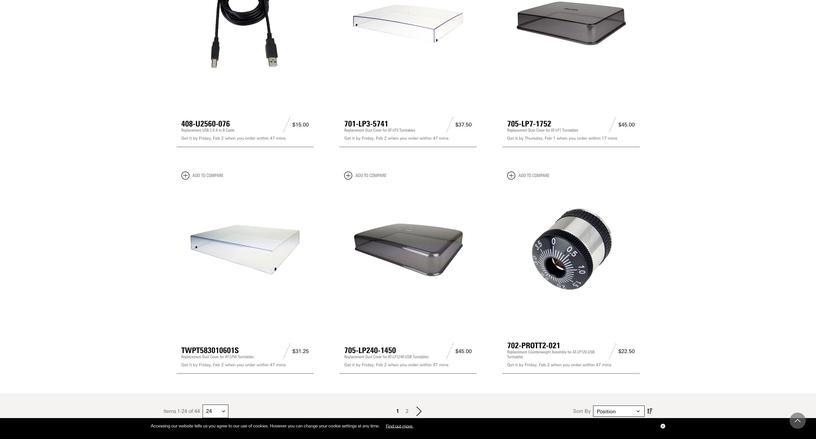 Task type: vqa. For each thing, say whether or not it's contained in the screenshot.


Task type: describe. For each thing, give the bounding box(es) containing it.
to for 705-lp240-1450
[[364, 173, 369, 178]]

2 down 702-prott2-021 replacement counterweight assembly for at-lp120-usb turntables
[[548, 363, 550, 367]]

divider line image for twpt583010601s
[[281, 343, 293, 359]]

sort
[[574, 408, 584, 414]]

lp3-
[[359, 119, 373, 129]]

408-
[[181, 119, 196, 129]]

us
[[203, 423, 208, 429]]

add for twpt583010601s
[[193, 173, 200, 178]]

lp7-
[[522, 119, 536, 129]]

lp120-
[[578, 350, 589, 355]]

021
[[549, 341, 561, 350]]

2 link
[[404, 407, 411, 416]]

$22.50
[[619, 348, 635, 354]]

friday, for 705-
[[362, 363, 375, 367]]

turntable dust cover image for 705-lp240-1450
[[345, 185, 472, 313]]

b
[[223, 128, 225, 133]]

compare for twpt583010601s
[[207, 173, 224, 178]]

2 down twpt583010601s replacement dust cover for at-lpw turntables
[[221, 363, 224, 367]]

feb down "705-lp240-1450 replacement dust cover for at-lp1240-usb turntables"
[[376, 363, 383, 367]]

when down lpw
[[225, 363, 236, 367]]

next image
[[415, 407, 424, 416]]

cover for 705-lp7-1752
[[537, 128, 545, 133]]

1 vertical spatial 1
[[397, 408, 400, 414]]

replacement for 705-lp7-1752
[[508, 128, 528, 133]]

for for 701-lp3-5741
[[383, 128, 387, 133]]

u2560-
[[196, 119, 219, 129]]

705- for lp240-
[[345, 346, 359, 355]]

1450
[[381, 346, 396, 355]]

2.0
[[210, 128, 215, 133]]

add to compare for 705-
[[356, 173, 387, 178]]

44
[[194, 408, 200, 414]]

add for 705-
[[356, 173, 363, 178]]

to inside 408-u2560-076 replacement usb 2.0 a to b cable
[[219, 128, 222, 133]]

divider line image for 701-lp3-5741
[[445, 117, 456, 133]]

when down lp3 in the left top of the page
[[388, 136, 399, 141]]

705-lp7-1752 replacement dust cover for at-lp7 turntables
[[508, 119, 579, 133]]

cover for 701-lp3-5741
[[374, 128, 382, 133]]

friday, down 2.0
[[199, 136, 212, 141]]

when down cable
[[225, 136, 236, 141]]

lp7
[[556, 128, 562, 133]]

cookies.
[[253, 423, 269, 429]]

turntables inside 705-lp7-1752 replacement dust cover for at-lp7 turntables
[[563, 128, 579, 133]]

turntables inside 701-lp3-5741 replacement dust cover for at-lp3 turntables
[[400, 128, 416, 133]]

2 left next image
[[406, 408, 409, 414]]

divider line image for 702-prott2-021
[[608, 343, 619, 359]]

for for 705-lp7-1752
[[546, 128, 551, 133]]

lp240-
[[359, 346, 381, 355]]

cover inside twpt583010601s replacement dust cover for at-lpw turntables
[[210, 355, 219, 359]]

settings
[[342, 423, 357, 429]]

$15.00
[[293, 122, 309, 128]]

turntables inside twpt583010601s replacement dust cover for at-lpw turntables
[[238, 355, 254, 359]]

$31.25
[[293, 348, 309, 354]]

twpt583010601s replacement dust cover for at-lpw turntables
[[181, 346, 254, 359]]

assembly
[[552, 350, 567, 355]]

by down 701- at the left top of page
[[356, 136, 361, 141]]

add to compare for 702-
[[519, 173, 550, 178]]

accessing
[[151, 423, 170, 429]]

2 down 701-lp3-5741 replacement dust cover for at-lp3 turntables
[[385, 136, 387, 141]]

more.
[[403, 423, 414, 429]]

replacement for 702-prott2-021
[[508, 350, 528, 355]]

by left thursday, at the top of the page
[[519, 136, 524, 141]]

counterweight
[[529, 350, 551, 355]]

at- for 701-lp3-5741
[[388, 128, 393, 133]]

to for twpt583010601s
[[201, 173, 206, 178]]

at- inside twpt583010601s replacement dust cover for at-lpw turntables
[[225, 355, 230, 359]]

can
[[296, 423, 303, 429]]

turntables inside 702-prott2-021 replacement counterweight assembly for at-lp120-usb turntables
[[508, 355, 524, 359]]

2 our from the left
[[233, 423, 240, 429]]

at
[[358, 423, 362, 429]]

items 1-24 of 44
[[164, 408, 200, 414]]

701-
[[345, 119, 359, 129]]

dust for 705-lp7-1752
[[529, 128, 536, 133]]

dust for 705-lp240-1450
[[366, 355, 373, 359]]

$45.00 for 705-lp240-1450
[[456, 348, 472, 354]]

for inside twpt583010601s replacement dust cover for at-lpw turntables
[[220, 355, 224, 359]]

by down 702-
[[519, 363, 524, 367]]

to for 702-prott2-021
[[528, 173, 532, 178]]

at- for 705-lp240-1450
[[388, 355, 393, 359]]

cable
[[226, 128, 235, 133]]

use
[[241, 423, 247, 429]]

your
[[319, 423, 328, 429]]

24
[[182, 408, 187, 414]]

twpt583010601s
[[181, 346, 239, 355]]

cover for 705-lp240-1450
[[374, 355, 382, 359]]

friday, for twpt583010601s
[[199, 363, 212, 367]]

702-prott2-021 replacement counterweight assembly for at-lp120-usb turntables
[[508, 341, 595, 359]]

carrat down image
[[637, 410, 641, 413]]

replacement for 408-u2560-076
[[181, 128, 202, 133]]



Task type: locate. For each thing, give the bounding box(es) containing it.
thursday,
[[525, 136, 544, 141]]

at- inside 702-prott2-021 replacement counterweight assembly for at-lp120-usb turntables
[[573, 350, 578, 355]]

for inside 702-prott2-021 replacement counterweight assembly for at-lp120-usb turntables
[[568, 350, 572, 355]]

our left use
[[233, 423, 240, 429]]

feb down 705-lp7-1752 replacement dust cover for at-lp7 turntables
[[545, 136, 552, 141]]

find
[[386, 423, 394, 429]]

when down lp7
[[557, 136, 568, 141]]

get it by friday, feb 2 when you order within 47 mins down cable
[[181, 136, 286, 141]]

0 horizontal spatial 1
[[397, 408, 400, 414]]

1 horizontal spatial 705-
[[508, 119, 522, 129]]

1 add to compare from the left
[[193, 173, 224, 178]]

1 our from the left
[[171, 423, 178, 429]]

for inside "705-lp240-1450 replacement dust cover for at-lp1240-usb turntables"
[[383, 355, 387, 359]]

get it by friday, feb 2 when you order within 47 mins
[[181, 136, 286, 141], [345, 136, 449, 141], [181, 363, 286, 367], [345, 363, 449, 367], [508, 363, 612, 367]]

1-
[[177, 408, 182, 414]]

for left lp3 in the left top of the page
[[383, 128, 387, 133]]

3 compare from the left
[[533, 173, 550, 178]]

1 horizontal spatial $45.00
[[619, 122, 635, 128]]

replacement inside twpt583010601s replacement dust cover for at-lpw turntables
[[181, 355, 202, 359]]

of
[[189, 408, 193, 414], [249, 423, 252, 429]]

dust left 5741
[[366, 128, 373, 133]]

0 horizontal spatial of
[[189, 408, 193, 414]]

1 vertical spatial of
[[249, 423, 252, 429]]

however
[[270, 423, 287, 429]]

701-lp3-5741 replacement dust cover for at-lp3 turntables
[[345, 119, 416, 133]]

dust inside 701-lp3-5741 replacement dust cover for at-lp3 turntables
[[366, 128, 373, 133]]

find out more. link
[[381, 421, 419, 431]]

1752
[[536, 119, 552, 129]]

47 for twpt583010601s
[[270, 363, 275, 367]]

1 horizontal spatial add to compare
[[356, 173, 387, 178]]

2 horizontal spatial usb
[[589, 350, 595, 355]]

replacement for 701-lp3-5741
[[345, 128, 365, 133]]

at- inside 701-lp3-5741 replacement dust cover for at-lp3 turntables
[[388, 128, 393, 133]]

for right assembly
[[568, 350, 572, 355]]

usb 2.0 a to b cable image
[[181, 0, 309, 87]]

0 vertical spatial 705-
[[508, 119, 522, 129]]

1 horizontal spatial our
[[233, 423, 240, 429]]

0 vertical spatial of
[[189, 408, 193, 414]]

by down lp240-
[[356, 363, 361, 367]]

705-
[[508, 119, 522, 129], [345, 346, 359, 355]]

lp1240-
[[393, 355, 406, 359]]

0 horizontal spatial add to compare
[[193, 173, 224, 178]]

turntables right lp3 in the left top of the page
[[400, 128, 416, 133]]

turntable dust cover image
[[181, 185, 309, 313], [345, 185, 472, 313]]

cover inside 701-lp3-5741 replacement dust cover for at-lp3 turntables
[[374, 128, 382, 133]]

at- for 705-lp7-1752
[[551, 128, 556, 133]]

usb for 705-lp240-1450
[[406, 355, 412, 359]]

friday, down lp240-
[[362, 363, 375, 367]]

dust left 1450
[[366, 355, 373, 359]]

replacement inside 408-u2560-076 replacement usb 2.0 a to b cable
[[181, 128, 202, 133]]

2 add to compare from the left
[[356, 173, 387, 178]]

1 horizontal spatial add
[[356, 173, 363, 178]]

cover inside 705-lp7-1752 replacement dust cover for at-lp7 turntables
[[537, 128, 545, 133]]

replacement
[[181, 128, 202, 133], [345, 128, 365, 133], [508, 128, 528, 133], [508, 350, 528, 355], [181, 355, 202, 359], [345, 355, 365, 359]]

$45.00
[[619, 122, 635, 128], [456, 348, 472, 354]]

1 horizontal spatial turntable dust cover image
[[345, 185, 472, 313]]

705- inside "705-lp240-1450 replacement dust cover for at-lp1240-usb turntables"
[[345, 346, 359, 355]]

at- for 702-prott2-021
[[573, 350, 578, 355]]

705-lp240-1450 replacement dust cover for at-lp1240-usb turntables
[[345, 346, 429, 359]]

dust inside 705-lp7-1752 replacement dust cover for at-lp7 turntables
[[529, 128, 536, 133]]

for
[[383, 128, 387, 133], [546, 128, 551, 133], [568, 350, 572, 355], [220, 355, 224, 359], [383, 355, 387, 359]]

2 down "705-lp240-1450 replacement dust cover for at-lp1240-usb turntables"
[[385, 363, 387, 367]]

usb left 2.0
[[202, 128, 209, 133]]

47 for 705-lp240-1450
[[433, 363, 438, 367]]

0 vertical spatial 1
[[554, 136, 556, 141]]

get it by friday, feb 2 when you order within 47 mins down lp3 in the left top of the page
[[345, 136, 449, 141]]

our
[[171, 423, 178, 429], [233, 423, 240, 429]]

2 horizontal spatial add
[[519, 173, 527, 178]]

17
[[602, 136, 607, 141]]

when
[[225, 136, 236, 141], [388, 136, 399, 141], [557, 136, 568, 141], [225, 363, 236, 367], [388, 363, 399, 367], [551, 363, 562, 367]]

get it by friday, feb 2 when you order within 47 mins down assembly
[[508, 363, 612, 367]]

705- for lp7-
[[508, 119, 522, 129]]

set descending direction image
[[648, 407, 653, 415]]

items
[[164, 408, 176, 414]]

friday, for 702-
[[525, 363, 538, 367]]

47
[[270, 136, 275, 141], [433, 136, 438, 141], [270, 363, 275, 367], [433, 363, 438, 367], [597, 363, 601, 367]]

1
[[554, 136, 556, 141], [397, 408, 400, 414]]

for left lpw
[[220, 355, 224, 359]]

friday, down twpt583010601s
[[199, 363, 212, 367]]

replacement inside 702-prott2-021 replacement counterweight assembly for at-lp120-usb turntables
[[508, 350, 528, 355]]

compare
[[207, 173, 224, 178], [370, 173, 387, 178], [533, 173, 550, 178]]

when down lp1240-
[[388, 363, 399, 367]]

1 vertical spatial $45.00
[[456, 348, 472, 354]]

usb inside 408-u2560-076 replacement usb 2.0 a to b cable
[[202, 128, 209, 133]]

add to compare for twpt583010601s
[[193, 173, 224, 178]]

replacement inside 701-lp3-5741 replacement dust cover for at-lp3 turntables
[[345, 128, 365, 133]]

turntables inside "705-lp240-1450 replacement dust cover for at-lp1240-usb turntables"
[[413, 355, 429, 359]]

47 for 702-prott2-021
[[597, 363, 601, 367]]

usb inside "705-lp240-1450 replacement dust cover for at-lp1240-usb turntables"
[[406, 355, 412, 359]]

friday, down "counterweight"
[[525, 363, 538, 367]]

lpw
[[230, 355, 237, 359]]

dust inside "705-lp240-1450 replacement dust cover for at-lp1240-usb turntables"
[[366, 355, 373, 359]]

cover left lpw
[[210, 355, 219, 359]]

add to compare button
[[181, 172, 224, 180], [345, 172, 387, 180], [508, 172, 550, 180]]

by down twpt583010601s
[[193, 363, 198, 367]]

0 horizontal spatial turntable dust cover image
[[181, 185, 309, 313]]

arrow up image
[[796, 418, 801, 424]]

0 horizontal spatial usb
[[202, 128, 209, 133]]

change
[[304, 423, 318, 429]]

add to compare button for 702-
[[508, 172, 550, 180]]

1 horizontal spatial 1
[[554, 136, 556, 141]]

our left website
[[171, 423, 178, 429]]

dust left lpw
[[202, 355, 210, 359]]

lp3
[[393, 128, 399, 133]]

add
[[193, 173, 200, 178], [356, 173, 363, 178], [519, 173, 527, 178]]

feb down twpt583010601s replacement dust cover for at-lpw turntables
[[213, 363, 220, 367]]

feb down a
[[213, 136, 220, 141]]

when down assembly
[[551, 363, 562, 367]]

turntable dust cover image for twpt583010601s
[[181, 185, 309, 313]]

0 horizontal spatial 705-
[[345, 346, 359, 355]]

2 horizontal spatial add to compare
[[519, 173, 550, 178]]

get it by friday, feb 2 when you order within 47 mins down lpw
[[181, 363, 286, 367]]

add to compare button for twpt583010601s
[[181, 172, 224, 180]]

for for 702-prott2-021
[[568, 350, 572, 355]]

1 horizontal spatial of
[[249, 423, 252, 429]]

feb down "counterweight"
[[539, 363, 547, 367]]

3 add to compare from the left
[[519, 173, 550, 178]]

for left lp1240-
[[383, 355, 387, 359]]

$45.00 for 705-lp7-1752
[[619, 122, 635, 128]]

0 horizontal spatial $45.00
[[456, 348, 472, 354]]

add to compare
[[193, 173, 224, 178], [356, 173, 387, 178], [519, 173, 550, 178]]

cross image
[[662, 425, 664, 428]]

dust
[[366, 128, 373, 133], [529, 128, 536, 133], [202, 355, 210, 359], [366, 355, 373, 359]]

turntables right lpw
[[238, 355, 254, 359]]

out
[[395, 423, 402, 429]]

dust inside twpt583010601s replacement dust cover for at-lpw turntables
[[202, 355, 210, 359]]

get it by friday, feb 2 when you order within 47 mins for twpt583010601s
[[181, 363, 286, 367]]

cover right lp3-
[[374, 128, 382, 133]]

by
[[193, 136, 198, 141], [356, 136, 361, 141], [519, 136, 524, 141], [193, 363, 198, 367], [356, 363, 361, 367], [519, 363, 524, 367]]

turntables
[[400, 128, 416, 133], [563, 128, 579, 133], [238, 355, 254, 359], [413, 355, 429, 359], [508, 355, 524, 359]]

2 horizontal spatial compare
[[533, 173, 550, 178]]

usb for 702-prott2-021
[[589, 350, 595, 355]]

0 horizontal spatial add to compare button
[[181, 172, 224, 180]]

cookie
[[329, 423, 341, 429]]

for inside 705-lp7-1752 replacement dust cover for at-lp7 turntables
[[546, 128, 551, 133]]

for inside 701-lp3-5741 replacement dust cover for at-lp3 turntables
[[383, 128, 387, 133]]

2 turntable dust cover image from the left
[[345, 185, 472, 313]]

turntables right lp1240-
[[413, 355, 429, 359]]

carrat down image
[[222, 410, 225, 413]]

2 horizontal spatial add to compare button
[[508, 172, 550, 180]]

usb right 1450
[[406, 355, 412, 359]]

you
[[237, 136, 244, 141], [400, 136, 407, 141], [569, 136, 576, 141], [237, 363, 244, 367], [400, 363, 407, 367], [563, 363, 571, 367], [209, 423, 216, 429], [288, 423, 295, 429]]

it
[[189, 136, 192, 141], [353, 136, 355, 141], [516, 136, 518, 141], [189, 363, 192, 367], [353, 363, 355, 367], [516, 363, 518, 367]]

for for 705-lp240-1450
[[383, 355, 387, 359]]

find out more.
[[386, 423, 414, 429]]

cover
[[374, 128, 382, 133], [537, 128, 545, 133], [210, 355, 219, 359], [374, 355, 382, 359]]

0 horizontal spatial compare
[[207, 173, 224, 178]]

0 horizontal spatial add
[[193, 173, 200, 178]]

1 vertical spatial 705-
[[345, 346, 359, 355]]

1 down 705-lp7-1752 replacement dust cover for at-lp7 turntables
[[554, 136, 556, 141]]

at- inside "705-lp240-1450 replacement dust cover for at-lp1240-usb turntables"
[[388, 355, 393, 359]]

divider line image for 705-lp240-1450
[[445, 343, 456, 359]]

friday,
[[199, 136, 212, 141], [362, 136, 375, 141], [199, 363, 212, 367], [362, 363, 375, 367], [525, 363, 538, 367]]

turntables down 702-
[[508, 355, 524, 359]]

website
[[179, 423, 194, 429]]

compare for 705-lp240-1450
[[370, 173, 387, 178]]

get it by friday, feb 2 when you order within 47 mins down lp1240-
[[345, 363, 449, 367]]

a
[[216, 128, 218, 133]]

usb
[[202, 128, 209, 133], [589, 350, 595, 355], [406, 355, 412, 359]]

1 add to compare button from the left
[[181, 172, 224, 180]]

usb inside 702-prott2-021 replacement counterweight assembly for at-lp120-usb turntables
[[589, 350, 595, 355]]

cover inside "705-lp240-1450 replacement dust cover for at-lp1240-usb turntables"
[[374, 355, 382, 359]]

1 turntable dust cover image from the left
[[181, 185, 309, 313]]

time.
[[371, 423, 380, 429]]

cover up thursday, at the top of the page
[[537, 128, 545, 133]]

mins
[[276, 136, 286, 141], [439, 136, 449, 141], [608, 136, 618, 141], [276, 363, 286, 367], [439, 363, 449, 367], [603, 363, 612, 367]]

add for 702-
[[519, 173, 527, 178]]

divider line image for 408-u2560-076
[[281, 117, 293, 133]]

agree
[[217, 423, 227, 429]]

cover left lp1240-
[[374, 355, 382, 359]]

to
[[219, 128, 222, 133], [201, 173, 206, 178], [364, 173, 369, 178], [528, 173, 532, 178], [229, 423, 232, 429]]

get it by friday, feb 2 when you order within 47 mins for 705-lp240-1450
[[345, 363, 449, 367]]

accessing our website tells us you agree to our use of cookies. however you can change your cookie settings at any time.
[[151, 423, 381, 429]]

sort by
[[574, 408, 591, 414]]

0 horizontal spatial our
[[171, 423, 178, 429]]

1 left 2 link
[[397, 408, 400, 414]]

408-u2560-076 replacement usb 2.0 a to b cable
[[181, 119, 235, 133]]

705- inside 705-lp7-1752 replacement dust cover for at-lp7 turntables
[[508, 119, 522, 129]]

$37.50
[[456, 122, 472, 128]]

get it by thursday, feb 1 when you order within 17 mins
[[508, 136, 618, 141]]

friday, down lp3-
[[362, 136, 375, 141]]

1 compare from the left
[[207, 173, 224, 178]]

2 add from the left
[[356, 173, 363, 178]]

turntable counterweight assembly image
[[508, 185, 635, 313]]

divider line image
[[281, 117, 293, 133], [445, 117, 456, 133], [608, 117, 619, 133], [281, 343, 293, 359], [445, 343, 456, 359], [608, 343, 619, 359]]

2 down b
[[221, 136, 224, 141]]

any
[[363, 423, 370, 429]]

get it by friday, feb 2 when you order within 47 mins for 702-prott2-021
[[508, 363, 612, 367]]

by down 408-
[[193, 136, 198, 141]]

dust up thursday, at the top of the page
[[529, 128, 536, 133]]

replacement inside 705-lp7-1752 replacement dust cover for at-lp7 turntables
[[508, 128, 528, 133]]

at-
[[388, 128, 393, 133], [551, 128, 556, 133], [573, 350, 578, 355], [225, 355, 230, 359], [388, 355, 393, 359]]

feb
[[213, 136, 220, 141], [376, 136, 383, 141], [545, 136, 552, 141], [213, 363, 220, 367], [376, 363, 383, 367], [539, 363, 547, 367]]

076
[[219, 119, 230, 129]]

replacement for 705-lp240-1450
[[345, 355, 365, 359]]

order
[[245, 136, 256, 141], [409, 136, 419, 141], [578, 136, 588, 141], [245, 363, 256, 367], [409, 363, 419, 367], [572, 363, 582, 367]]

feb down 701-lp3-5741 replacement dust cover for at-lp3 turntables
[[376, 136, 383, 141]]

1 horizontal spatial usb
[[406, 355, 412, 359]]

add to compare button for 705-
[[345, 172, 387, 180]]

3 add from the left
[[519, 173, 527, 178]]

usb right assembly
[[589, 350, 595, 355]]

get
[[181, 136, 188, 141], [345, 136, 351, 141], [508, 136, 515, 141], [181, 363, 188, 367], [345, 363, 351, 367], [508, 363, 515, 367]]

replacement inside "705-lp240-1450 replacement dust cover for at-lp1240-usb turntables"
[[345, 355, 365, 359]]

702-
[[508, 341, 522, 350]]

at- inside 705-lp7-1752 replacement dust cover for at-lp7 turntables
[[551, 128, 556, 133]]

of right use
[[249, 423, 252, 429]]

within
[[257, 136, 269, 141], [420, 136, 432, 141], [589, 136, 601, 141], [257, 363, 269, 367], [420, 363, 432, 367], [583, 363, 595, 367]]

pager previous image
[[393, 413, 401, 422]]

turntables up get it by thursday, feb 1 when you order within 17 mins
[[563, 128, 579, 133]]

prott2-
[[522, 341, 549, 350]]

dust for 701-lp3-5741
[[366, 128, 373, 133]]

0 vertical spatial $45.00
[[619, 122, 635, 128]]

3 add to compare button from the left
[[508, 172, 550, 180]]

by
[[585, 408, 591, 414]]

compare for 702-prott2-021
[[533, 173, 550, 178]]

divider line image for 705-lp7-1752
[[608, 117, 619, 133]]

of left 44
[[189, 408, 193, 414]]

1 add from the left
[[193, 173, 200, 178]]

for left lp7
[[546, 128, 551, 133]]

2 compare from the left
[[370, 173, 387, 178]]

1 horizontal spatial compare
[[370, 173, 387, 178]]

at-lp3 dust cover image
[[345, 0, 472, 87]]

5741
[[373, 119, 389, 129]]

tells
[[195, 423, 202, 429]]

2 add to compare button from the left
[[345, 172, 387, 180]]

1 horizontal spatial add to compare button
[[345, 172, 387, 180]]

2
[[221, 136, 224, 141], [385, 136, 387, 141], [221, 363, 224, 367], [385, 363, 387, 367], [548, 363, 550, 367], [406, 408, 409, 414]]

at-lp7 dust cover image
[[508, 0, 635, 87]]



